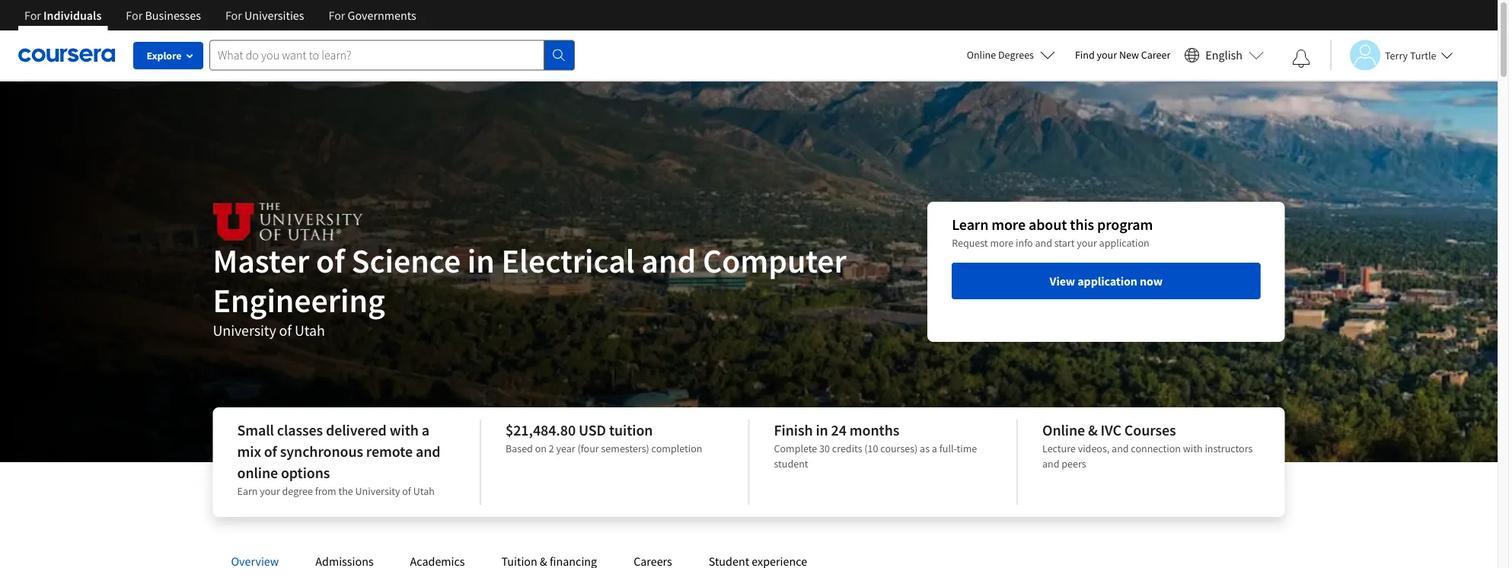 Task type: describe. For each thing, give the bounding box(es) containing it.
instructors
[[1205, 442, 1253, 455]]

0 vertical spatial your
[[1097, 48, 1117, 62]]

find
[[1075, 48, 1095, 62]]

degrees
[[999, 48, 1034, 62]]

university inside the master of science in electrical and computer engineering university of utah
[[213, 321, 276, 340]]

degree
[[282, 484, 313, 498]]

start
[[1055, 236, 1075, 250]]

terry
[[1385, 48, 1408, 62]]

explore
[[147, 49, 182, 62]]

online for degrees
[[967, 48, 996, 62]]

of down remote
[[402, 484, 411, 498]]

for for businesses
[[126, 8, 143, 23]]

1 vertical spatial more
[[990, 236, 1014, 250]]

synchronous
[[280, 442, 363, 461]]

explore button
[[133, 42, 203, 69]]

tuition
[[609, 421, 653, 440]]

delivered
[[326, 421, 387, 440]]

computer
[[703, 239, 847, 281]]

months
[[850, 421, 900, 440]]

career
[[1142, 48, 1171, 62]]

and inside the learn more about this program request more info and start your application
[[1035, 236, 1053, 250]]

find your new career
[[1075, 48, 1171, 62]]

governments
[[348, 8, 416, 23]]

credits
[[832, 442, 863, 455]]

request
[[952, 236, 988, 250]]

courses)
[[881, 442, 918, 455]]

view application now
[[1050, 273, 1163, 289]]

with inside small classes delivered with a mix of synchronous remote and online options earn your degree from the university of utah
[[390, 421, 419, 440]]

for for governments
[[329, 8, 345, 23]]

master
[[213, 239, 310, 281]]

classes
[[277, 421, 323, 440]]

based
[[506, 442, 533, 455]]

utah inside small classes delivered with a mix of synchronous remote and online options earn your degree from the university of utah
[[413, 484, 435, 498]]

finish
[[774, 421, 813, 440]]

university inside small classes delivered with a mix of synchronous remote and online options earn your degree from the university of utah
[[355, 484, 400, 498]]

this
[[1070, 215, 1095, 234]]

with inside online & ivc courses lecture videos, and connection with instructors and peers
[[1183, 442, 1203, 455]]

your inside small classes delivered with a mix of synchronous remote and online options earn your degree from the university of utah
[[260, 484, 280, 498]]

earn
[[237, 484, 258, 498]]

master of science in electrical and computer engineering university of utah
[[213, 239, 847, 340]]

&
[[1088, 421, 1098, 440]]

in inside finish in 24 months complete 30 credits (10 courses) as a full-time student
[[816, 421, 828, 440]]

now
[[1140, 273, 1163, 289]]

view
[[1050, 273, 1076, 289]]

full-
[[940, 442, 957, 455]]

english button
[[1178, 30, 1270, 80]]

universities
[[245, 8, 304, 23]]

online degrees
[[967, 48, 1034, 62]]

engineering
[[213, 279, 385, 321]]

electrical
[[502, 239, 635, 281]]

a inside finish in 24 months complete 30 credits (10 courses) as a full-time student
[[932, 442, 938, 455]]

(10
[[865, 442, 879, 455]]

on
[[535, 442, 547, 455]]

online
[[237, 463, 278, 482]]

30
[[820, 442, 830, 455]]

courses
[[1125, 421, 1176, 440]]

turtle
[[1410, 48, 1437, 62]]

online for &
[[1043, 421, 1085, 440]]

and inside small classes delivered with a mix of synchronous remote and online options earn your degree from the university of utah
[[416, 442, 441, 461]]

for universities
[[225, 8, 304, 23]]



Task type: vqa. For each thing, say whether or not it's contained in the screenshot.


Task type: locate. For each thing, give the bounding box(es) containing it.
0 horizontal spatial a
[[422, 421, 430, 440]]

2
[[549, 442, 554, 455]]

1 vertical spatial your
[[1077, 236, 1097, 250]]

the
[[338, 484, 353, 498]]

peers
[[1062, 457, 1087, 471]]

completion
[[652, 442, 703, 455]]

0 horizontal spatial online
[[967, 48, 996, 62]]

your down online
[[260, 484, 280, 498]]

for
[[24, 8, 41, 23], [126, 8, 143, 23], [225, 8, 242, 23], [329, 8, 345, 23]]

for left governments
[[329, 8, 345, 23]]

online left the "degrees"
[[967, 48, 996, 62]]

0 vertical spatial utah
[[295, 321, 325, 340]]

online
[[967, 48, 996, 62], [1043, 421, 1085, 440]]

for left individuals
[[24, 8, 41, 23]]

more left info
[[990, 236, 1014, 250]]

1 horizontal spatial with
[[1183, 442, 1203, 455]]

a
[[422, 421, 430, 440], [932, 442, 938, 455]]

online inside online & ivc courses lecture videos, and connection with instructors and peers
[[1043, 421, 1085, 440]]

application inside the learn more about this program request more info and start your application
[[1099, 236, 1150, 250]]

more up info
[[992, 215, 1026, 234]]

1 vertical spatial utah
[[413, 484, 435, 498]]

1 vertical spatial a
[[932, 442, 938, 455]]

for for individuals
[[24, 8, 41, 23]]

utah inside the master of science in electrical and computer engineering university of utah
[[295, 321, 325, 340]]

view application now button
[[952, 263, 1261, 299]]

remote
[[366, 442, 413, 461]]

show notifications image
[[1293, 50, 1311, 68]]

a right delivered at left bottom
[[422, 421, 430, 440]]

0 horizontal spatial utah
[[295, 321, 325, 340]]

university right 'the'
[[355, 484, 400, 498]]

and inside the master of science in electrical and computer engineering university of utah
[[642, 239, 696, 281]]

(four
[[578, 442, 599, 455]]

$21,484.80
[[506, 421, 576, 440]]

about
[[1029, 215, 1067, 234]]

university
[[213, 321, 276, 340], [355, 484, 400, 498]]

1 vertical spatial with
[[1183, 442, 1203, 455]]

for individuals
[[24, 8, 102, 23]]

info
[[1016, 236, 1033, 250]]

1 vertical spatial university
[[355, 484, 400, 498]]

connection
[[1131, 442, 1181, 455]]

1 horizontal spatial in
[[816, 421, 828, 440]]

terry turtle button
[[1331, 40, 1454, 70]]

online inside dropdown button
[[967, 48, 996, 62]]

online degrees button
[[955, 38, 1068, 72]]

0 vertical spatial more
[[992, 215, 1026, 234]]

with up remote
[[390, 421, 419, 440]]

student
[[774, 457, 809, 471]]

$21,484.80 usd tuition based on 2 year (four semesters) completion
[[506, 421, 703, 455]]

with left instructors
[[1183, 442, 1203, 455]]

1 vertical spatial online
[[1043, 421, 1085, 440]]

university of utah logo image
[[213, 203, 363, 241]]

learn
[[952, 215, 989, 234]]

2 vertical spatial your
[[260, 484, 280, 498]]

find your new career link
[[1068, 46, 1178, 65]]

semesters)
[[601, 442, 650, 455]]

your
[[1097, 48, 1117, 62], [1077, 236, 1097, 250], [260, 484, 280, 498]]

for for universities
[[225, 8, 242, 23]]

businesses
[[145, 8, 201, 23]]

0 horizontal spatial with
[[390, 421, 419, 440]]

24
[[831, 421, 847, 440]]

time
[[957, 442, 977, 455]]

options
[[281, 463, 330, 482]]

3 for from the left
[[225, 8, 242, 23]]

0 vertical spatial with
[[390, 421, 419, 440]]

university down master on the left top of the page
[[213, 321, 276, 340]]

in right science
[[468, 239, 495, 281]]

science
[[351, 239, 461, 281]]

usd
[[579, 421, 606, 440]]

0 vertical spatial application
[[1099, 236, 1150, 250]]

1 horizontal spatial a
[[932, 442, 938, 455]]

0 vertical spatial university
[[213, 321, 276, 340]]

english
[[1206, 48, 1243, 63]]

of down master on the left top of the page
[[279, 321, 292, 340]]

of right master on the left top of the page
[[316, 239, 345, 281]]

online up lecture
[[1043, 421, 1085, 440]]

new
[[1120, 48, 1139, 62]]

0 horizontal spatial university
[[213, 321, 276, 340]]

1 horizontal spatial online
[[1043, 421, 1085, 440]]

for left universities
[[225, 8, 242, 23]]

year
[[556, 442, 576, 455]]

a inside small classes delivered with a mix of synchronous remote and online options earn your degree from the university of utah
[[422, 421, 430, 440]]

for left businesses
[[126, 8, 143, 23]]

0 horizontal spatial in
[[468, 239, 495, 281]]

application down 'program'
[[1099, 236, 1150, 250]]

complete
[[774, 442, 817, 455]]

lecture
[[1043, 442, 1076, 455]]

utah
[[295, 321, 325, 340], [413, 484, 435, 498]]

coursera image
[[18, 43, 115, 67]]

banner navigation
[[12, 0, 429, 42]]

1 vertical spatial in
[[816, 421, 828, 440]]

your right find
[[1097, 48, 1117, 62]]

1 for from the left
[[24, 8, 41, 23]]

program
[[1098, 215, 1153, 234]]

small classes delivered with a mix of synchronous remote and online options earn your degree from the university of utah
[[237, 421, 441, 498]]

1 vertical spatial application
[[1078, 273, 1138, 289]]

for governments
[[329, 8, 416, 23]]

your down this
[[1077, 236, 1097, 250]]

more
[[992, 215, 1026, 234], [990, 236, 1014, 250]]

1 horizontal spatial university
[[355, 484, 400, 498]]

of right 'mix'
[[264, 442, 277, 461]]

None search field
[[209, 40, 575, 70]]

learn more about this program request more info and start your application
[[952, 215, 1153, 250]]

as
[[920, 442, 930, 455]]

for businesses
[[126, 8, 201, 23]]

individuals
[[43, 8, 102, 23]]

mix
[[237, 442, 261, 461]]

application inside button
[[1078, 273, 1138, 289]]

in
[[468, 239, 495, 281], [816, 421, 828, 440]]

with
[[390, 421, 419, 440], [1183, 442, 1203, 455]]

online & ivc courses lecture videos, and connection with instructors and peers
[[1043, 421, 1253, 471]]

application
[[1099, 236, 1150, 250], [1078, 273, 1138, 289]]

What do you want to learn? text field
[[209, 40, 545, 70]]

1 horizontal spatial utah
[[413, 484, 435, 498]]

application left now
[[1078, 273, 1138, 289]]

0 vertical spatial online
[[967, 48, 996, 62]]

your inside the learn more about this program request more info and start your application
[[1077, 236, 1097, 250]]

0 vertical spatial a
[[422, 421, 430, 440]]

finish in 24 months complete 30 credits (10 courses) as a full-time student
[[774, 421, 977, 471]]

videos,
[[1078, 442, 1110, 455]]

0 vertical spatial in
[[468, 239, 495, 281]]

a right as
[[932, 442, 938, 455]]

2 for from the left
[[126, 8, 143, 23]]

ivc
[[1101, 421, 1122, 440]]

and
[[1035, 236, 1053, 250], [642, 239, 696, 281], [1112, 442, 1129, 455], [416, 442, 441, 461], [1043, 457, 1060, 471]]

in inside the master of science in electrical and computer engineering university of utah
[[468, 239, 495, 281]]

4 for from the left
[[329, 8, 345, 23]]

from
[[315, 484, 336, 498]]

in left 24
[[816, 421, 828, 440]]

of
[[316, 239, 345, 281], [279, 321, 292, 340], [264, 442, 277, 461], [402, 484, 411, 498]]

small
[[237, 421, 274, 440]]

terry turtle
[[1385, 48, 1437, 62]]



